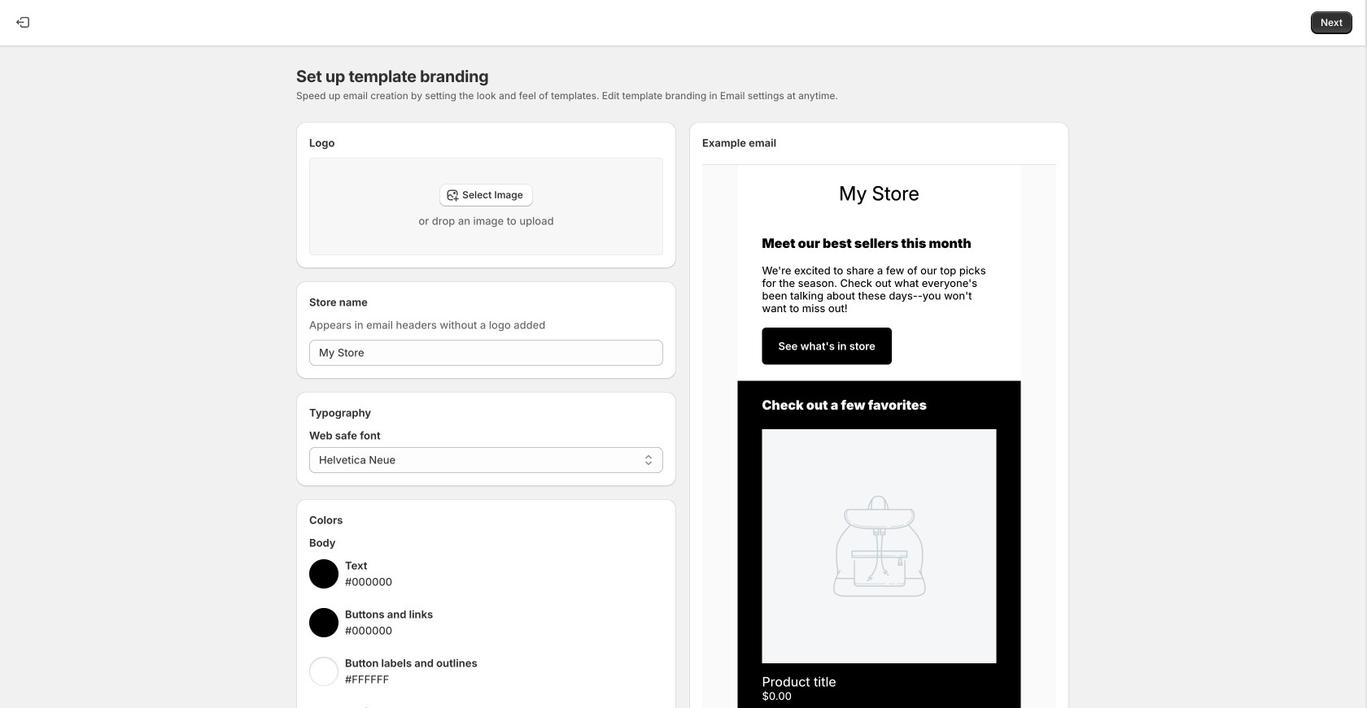 Task type: locate. For each thing, give the bounding box(es) containing it.
fullscreen dialog
[[0, 0, 1366, 709]]



Task type: vqa. For each thing, say whether or not it's contained in the screenshot.
Fullscreen dialog
yes



